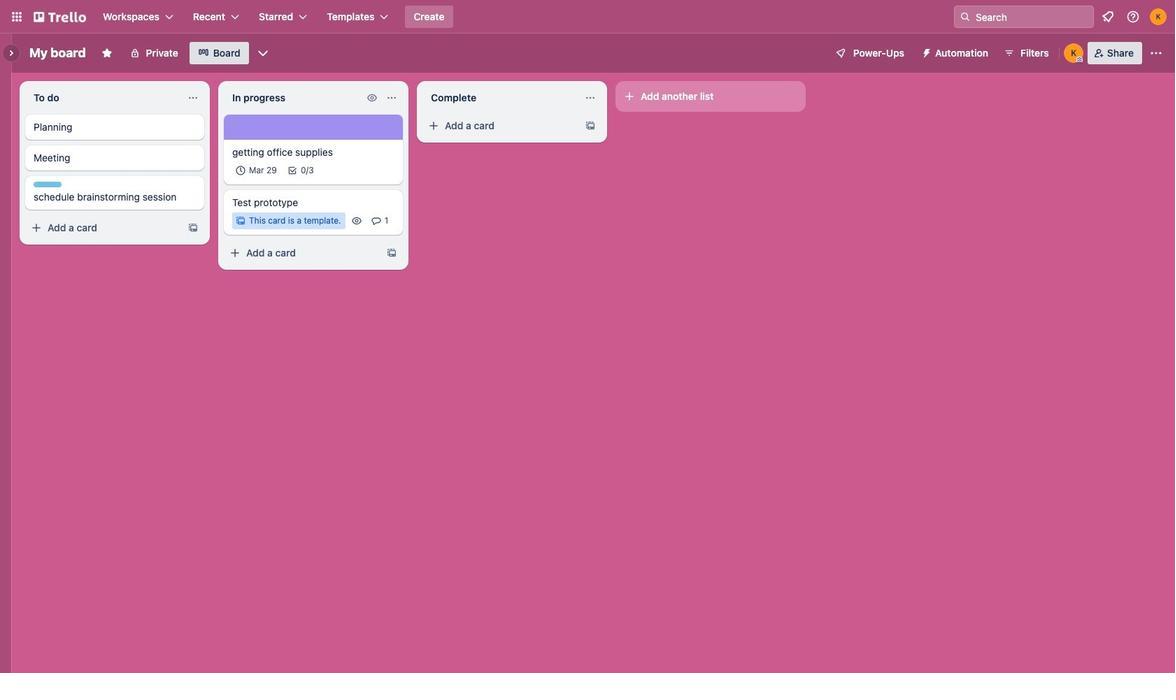 Task type: locate. For each thing, give the bounding box(es) containing it.
this member is an admin of this board. image
[[1077, 57, 1083, 63]]

1 vertical spatial kendallparks02 (kendallparks02) image
[[1064, 43, 1084, 63]]

2 vertical spatial create from template… image
[[386, 248, 397, 259]]

2 horizontal spatial create from template… image
[[585, 120, 596, 132]]

kendallparks02 (kendallparks02) image right open information menu image
[[1150, 8, 1167, 25]]

Board name text field
[[22, 42, 93, 64]]

1 vertical spatial create from template… image
[[188, 223, 199, 234]]

customize views image
[[256, 46, 270, 60]]

primary element
[[0, 0, 1176, 34]]

star or unstar board image
[[101, 48, 112, 59]]

None text field
[[25, 87, 182, 109]]

1 horizontal spatial create from template… image
[[386, 248, 397, 259]]

kendallparks02 (kendallparks02) image down search field
[[1064, 43, 1084, 63]]

open information menu image
[[1127, 10, 1141, 24]]

0 vertical spatial kendallparks02 (kendallparks02) image
[[1150, 8, 1167, 25]]

show menu image
[[1150, 46, 1164, 60]]

create from template… image
[[585, 120, 596, 132], [188, 223, 199, 234], [386, 248, 397, 259]]

kendallparks02 (kendallparks02) image
[[1150, 8, 1167, 25], [1064, 43, 1084, 63]]

None checkbox
[[232, 162, 281, 179]]

sm image
[[916, 42, 936, 62]]

None text field
[[224, 87, 364, 109], [423, 87, 579, 109], [224, 87, 364, 109], [423, 87, 579, 109]]

Search field
[[971, 6, 1094, 27]]

1 horizontal spatial kendallparks02 (kendallparks02) image
[[1150, 8, 1167, 25]]

0 horizontal spatial kendallparks02 (kendallparks02) image
[[1064, 43, 1084, 63]]

0 vertical spatial create from template… image
[[585, 120, 596, 132]]



Task type: vqa. For each thing, say whether or not it's contained in the screenshot.
faster on the left of page
no



Task type: describe. For each thing, give the bounding box(es) containing it.
back to home image
[[34, 6, 86, 28]]

0 horizontal spatial create from template… image
[[188, 223, 199, 234]]

search image
[[960, 11, 971, 22]]

color: sky, title: "design" element
[[34, 182, 62, 188]]

0 notifications image
[[1100, 8, 1117, 25]]



